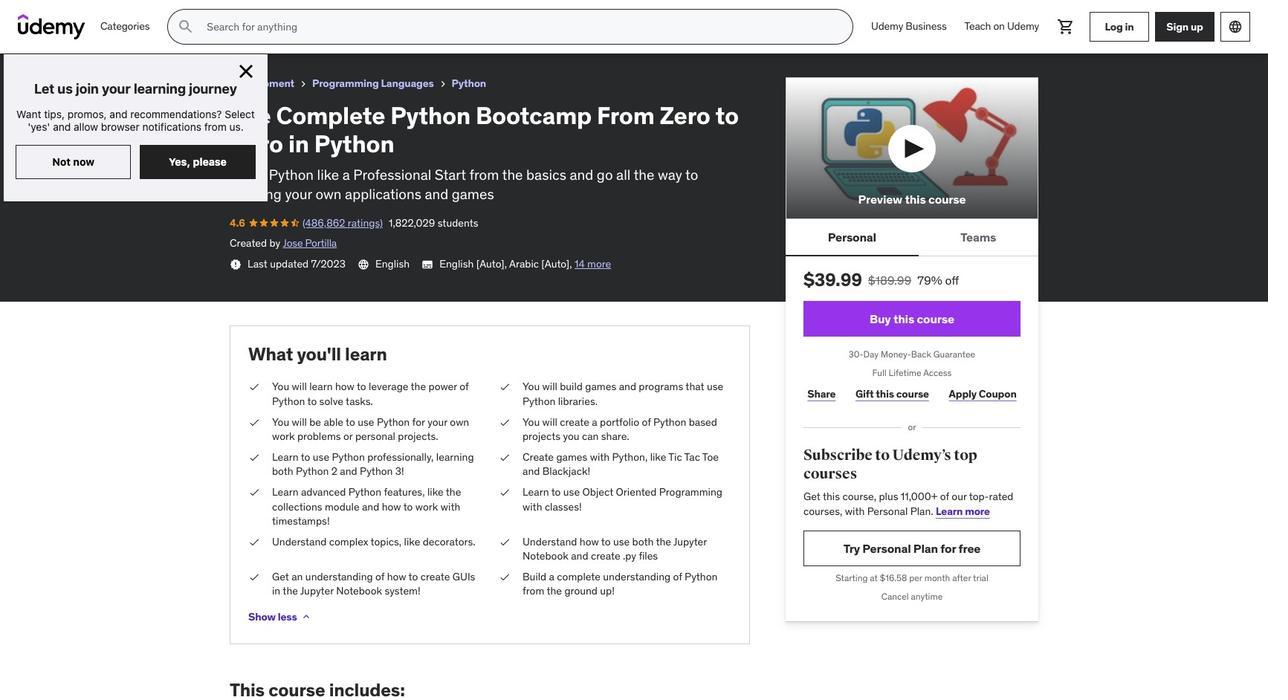 Task type: describe. For each thing, give the bounding box(es) containing it.
from for the complete python bootcamp from zero to hero in python
[[198, 7, 227, 22]]

created
[[230, 237, 267, 250]]

hero for the complete python bootcamp from zero to hero in python learn python like a professional  start from the basics and go all the way to creating your own applications and games
[[230, 129, 283, 159]]

free
[[959, 541, 981, 556]]

in inside log in link
[[1125, 20, 1134, 33]]

will for be
[[292, 415, 307, 429]]

.py
[[623, 550, 637, 563]]

bootcamp for the complete python bootcamp from zero to hero in python learn python like a professional  start from the basics and go all the way to creating your own applications and games
[[476, 100, 592, 131]]

month
[[925, 573, 951, 584]]

show
[[248, 610, 276, 624]]

off
[[946, 273, 960, 288]]

projects.
[[398, 430, 438, 443]]

bootcamp for the complete python bootcamp from zero to hero in python
[[136, 7, 195, 22]]

like inside create games with python, like tic tac toe and blackjack!
[[650, 450, 667, 464]]

in for the complete python bootcamp from zero to hero in python learn python like a professional  start from the basics and go all the way to creating your own applications and games
[[288, 129, 309, 159]]

learn down our
[[936, 505, 963, 518]]

our
[[952, 490, 967, 503]]

learn more link
[[936, 505, 990, 518]]

portfolio
[[600, 415, 640, 429]]

can
[[582, 430, 599, 443]]

to inside subscribe to udemy's top courses
[[876, 446, 890, 465]]

professional
[[353, 166, 431, 183]]

programming inside the learn to use object oriented programming with classes!
[[659, 486, 723, 499]]

course for gift this course
[[897, 388, 929, 401]]

lifetime
[[889, 367, 922, 379]]

after
[[953, 573, 972, 584]]

of inside get an understanding of how to create guis in the jupyter notebook system!
[[376, 570, 385, 584]]

what
[[248, 342, 293, 366]]

use inside understand how to use both the jupyter notebook and create .py files
[[613, 535, 630, 549]]

like right topics,
[[404, 535, 420, 549]]

course for buy this course
[[917, 311, 955, 326]]

you will build games and programs that use python libraries.
[[523, 380, 724, 408]]

teach
[[965, 19, 991, 33]]

basics
[[527, 166, 567, 183]]

notebook inside get an understanding of how to create guis in the jupyter notebook system!
[[336, 585, 382, 598]]

use inside the learn to use object oriented programming with classes!
[[564, 486, 580, 499]]

0 vertical spatial 1,822,029
[[131, 26, 177, 39]]

jupyter inside understand how to use both the jupyter notebook and create .py files
[[674, 535, 707, 549]]

coupon
[[979, 388, 1017, 401]]

work inside you will be able to use python for your own work problems or personal projects.
[[272, 430, 295, 443]]

subscribe
[[804, 446, 873, 465]]

english for english [auto], arabic [auto] , 14 more
[[440, 257, 474, 271]]

all
[[617, 166, 631, 183]]

topics,
[[371, 535, 402, 549]]

to inside understand how to use both the jupyter notebook and create .py files
[[601, 535, 611, 549]]

plus
[[879, 490, 899, 503]]

or inside you will be able to use python for your own work problems or personal projects.
[[344, 430, 353, 443]]

this for gift
[[876, 388, 895, 401]]

complete for the complete python bootcamp from zero to hero in python learn python like a professional  start from the basics and go all the way to creating your own applications and games
[[276, 100, 385, 131]]

this for preview
[[905, 192, 926, 207]]

xsmall image for you will build games and programs that use python libraries.
[[499, 380, 511, 395]]

apply coupon button
[[945, 380, 1021, 410]]

tac
[[685, 450, 700, 464]]

python link
[[452, 74, 486, 93]]

xsmall image for last updated 7/2023
[[230, 259, 242, 271]]

create inside "you will create a portfolio of python based projects you can share."
[[560, 415, 590, 429]]

plan
[[914, 541, 938, 556]]

the left basics
[[502, 166, 523, 183]]

you for you will learn how to leverage the power of python to solve tasks.
[[272, 380, 289, 394]]

personal button
[[786, 220, 919, 255]]

to inside you will be able to use python for your own work problems or personal projects.
[[346, 415, 355, 429]]

will for create
[[543, 415, 558, 429]]

applications
[[345, 185, 422, 203]]

7/2023
[[311, 257, 346, 271]]

1 vertical spatial (486,862 ratings)
[[303, 216, 383, 230]]

hero for the complete python bootcamp from zero to hero in python
[[272, 7, 299, 22]]

top
[[954, 446, 978, 465]]

get for the
[[272, 570, 289, 584]]

course for preview this course
[[929, 192, 966, 207]]

categories button
[[91, 9, 159, 45]]

xsmall image for build a complete understanding of python from the ground up!
[[499, 570, 511, 585]]

and left "go"
[[570, 166, 594, 183]]

30-day money-back guarantee full lifetime access
[[849, 349, 976, 379]]

learn for both
[[272, 450, 299, 464]]

1 horizontal spatial more
[[965, 505, 990, 518]]

personal inside button
[[828, 230, 877, 244]]

back
[[912, 349, 932, 360]]

business
[[906, 19, 947, 33]]

the inside understand how to use both the jupyter notebook and create .py files
[[656, 535, 672, 549]]

1 horizontal spatial 4.6
[[230, 216, 245, 230]]

on
[[994, 19, 1005, 33]]

preview this course
[[859, 192, 966, 207]]

python inside you will learn how to leverage the power of python to solve tasks.
[[272, 395, 305, 408]]

own inside you will be able to use python for your own work problems or personal projects.
[[450, 415, 469, 429]]

how inside get an understanding of how to create guis in the jupyter notebook system!
[[387, 570, 406, 584]]

what you'll learn
[[248, 342, 387, 366]]

you will create a portfolio of python based projects you can share.
[[523, 415, 717, 443]]

learning
[[436, 450, 474, 464]]

xsmall image for understand complex topics, like decorators.
[[248, 535, 260, 550]]

personal
[[355, 430, 396, 443]]

get for courses,
[[804, 490, 821, 503]]

and inside you will build games and programs that use python libraries.
[[619, 380, 637, 394]]

udemy business
[[872, 19, 947, 33]]

learn to use object oriented programming with classes!
[[523, 486, 723, 513]]

you will learn how to leverage the power of python to solve tasks.
[[272, 380, 469, 408]]

apply coupon
[[949, 388, 1017, 401]]

0 horizontal spatial ratings)
[[90, 26, 125, 39]]

$39.99 $189.99 79% off
[[804, 269, 960, 292]]

to inside "learn advanced python features, like the collections module and how to work with timestamps!"
[[404, 500, 413, 513]]

complete
[[557, 570, 601, 584]]

in for get an understanding of how to create guis in the jupyter notebook system!
[[272, 585, 281, 598]]

games inside the complete python bootcamp from zero to hero in python learn python like a professional  start from the basics and go all the way to creating your own applications and games
[[452, 185, 494, 203]]

collections
[[272, 500, 322, 513]]

get this course, plus 11,000+ of our top-rated courses, with personal plan.
[[804, 490, 1014, 518]]

use inside you will be able to use python for your own work problems or personal projects.
[[358, 415, 374, 429]]

learn for will
[[310, 380, 333, 394]]

0 horizontal spatial (486,862
[[45, 26, 87, 39]]

understand complex topics, like decorators.
[[272, 535, 476, 549]]

share
[[808, 388, 836, 401]]

with inside the learn to use object oriented programming with classes!
[[523, 500, 542, 513]]

trial
[[973, 573, 989, 584]]

preview this course button
[[786, 77, 1039, 220]]

categories
[[100, 19, 150, 33]]

personal inside get this course, plus 11,000+ of our top-rated courses, with personal plan.
[[868, 505, 908, 518]]

you for you will be able to use python for your own work problems or personal projects.
[[272, 415, 289, 429]]

show less
[[248, 610, 297, 624]]

personal inside "link"
[[863, 541, 911, 556]]

how inside you will learn how to leverage the power of python to solve tasks.
[[335, 380, 355, 394]]

share button
[[804, 380, 840, 410]]

python inside build a complete understanding of python from the ground up!
[[685, 570, 718, 584]]

1 horizontal spatial or
[[908, 422, 917, 433]]

learn for collections
[[272, 486, 299, 499]]

you for you will build games and programs that use python libraries.
[[523, 380, 540, 394]]

complex
[[329, 535, 368, 549]]

choose a language image
[[1229, 19, 1243, 34]]

you will be able to use python for your own work problems or personal projects.
[[272, 415, 469, 443]]

the right all
[[634, 166, 655, 183]]

python inside "learn advanced python features, like the collections module and how to work with timestamps!"
[[349, 486, 382, 499]]

buy this course button
[[804, 301, 1021, 337]]

toe
[[703, 450, 719, 464]]

3!
[[395, 465, 404, 478]]

0 horizontal spatial 1,822,029 students
[[131, 26, 221, 39]]

able
[[324, 415, 344, 429]]

be
[[310, 415, 321, 429]]

14 more button
[[575, 257, 611, 272]]

buy this course
[[870, 311, 955, 326]]

this for buy
[[894, 311, 915, 326]]

up!
[[600, 585, 615, 598]]

the complete python bootcamp from zero to hero in python
[[12, 7, 356, 22]]

go
[[597, 166, 613, 183]]

[auto], arabic
[[476, 257, 539, 271]]

advanced
[[301, 486, 346, 499]]

sign up
[[1167, 20, 1204, 33]]

programming languages link
[[312, 74, 434, 93]]

submit search image
[[177, 18, 195, 36]]

shopping cart with 0 items image
[[1057, 18, 1075, 36]]

projects
[[523, 430, 561, 443]]

udemy image
[[18, 14, 86, 39]]

jose portilla link
[[283, 237, 337, 250]]

blackjack!
[[543, 465, 591, 478]]

created by jose portilla
[[230, 237, 337, 250]]

2 udemy from the left
[[1008, 19, 1040, 33]]

log in link
[[1090, 12, 1150, 42]]

2
[[332, 465, 338, 478]]

the inside build a complete understanding of python from the ground up!
[[547, 585, 562, 598]]

get an understanding of how to create guis in the jupyter notebook system!
[[272, 570, 476, 598]]

0 horizontal spatial (486,862 ratings)
[[45, 26, 125, 39]]

of inside you will learn how to leverage the power of python to solve tasks.
[[460, 380, 469, 394]]

tab list containing personal
[[786, 220, 1039, 257]]

like inside the complete python bootcamp from zero to hero in python learn python like a professional  start from the basics and go all the way to creating your own applications and games
[[317, 166, 339, 183]]

from inside build a complete understanding of python from the ground up!
[[523, 585, 545, 598]]

top-
[[970, 490, 989, 503]]

share.
[[601, 430, 630, 443]]

way
[[658, 166, 683, 183]]

complete for the complete python bootcamp from zero to hero in python
[[35, 7, 91, 22]]

like inside "learn advanced python features, like the collections module and how to work with timestamps!"
[[428, 486, 444, 499]]

Search for anything text field
[[204, 14, 835, 39]]



Task type: vqa. For each thing, say whether or not it's contained in the screenshot.
Dec
no



Task type: locate. For each thing, give the bounding box(es) containing it.
1 vertical spatial own
[[450, 415, 469, 429]]

learn to use python professionally, learning both python 2 and python 3!
[[272, 450, 474, 478]]

teach on udemy link
[[956, 9, 1049, 45]]

with inside create games with python, like tic tac toe and blackjack!
[[590, 450, 610, 464]]

0 vertical spatial ratings)
[[90, 26, 125, 39]]

you down what
[[272, 380, 289, 394]]

create inside get an understanding of how to create guis in the jupyter notebook system!
[[421, 570, 450, 584]]

to inside get an understanding of how to create guis in the jupyter notebook system!
[[409, 570, 418, 584]]

the left ground
[[547, 585, 562, 598]]

1 horizontal spatial students
[[438, 216, 479, 230]]

1 horizontal spatial work
[[416, 500, 438, 513]]

languages
[[381, 77, 434, 90]]

understanding inside build a complete understanding of python from the ground up!
[[603, 570, 671, 584]]

the inside "learn advanced python features, like the collections module and how to work with timestamps!"
[[446, 486, 461, 499]]

1 horizontal spatial (486,862
[[303, 216, 345, 230]]

xsmall image for learn to use object oriented programming with classes!
[[499, 486, 511, 500]]

sign
[[1167, 20, 1189, 33]]

the inside get an understanding of how to create guis in the jupyter notebook system!
[[283, 585, 298, 598]]

0 vertical spatial games
[[452, 185, 494, 203]]

how up 'solve' on the left bottom of page
[[335, 380, 355, 394]]

complete left categories
[[35, 7, 91, 22]]

zero up the "way"
[[660, 100, 711, 131]]

or down able
[[344, 430, 353, 443]]

create left .py
[[591, 550, 621, 563]]

course language image
[[358, 259, 370, 271]]

the for the complete python bootcamp from zero to hero in python learn python like a professional  start from the basics and go all the way to creating your own applications and games
[[230, 100, 271, 131]]

xsmall image for you will learn how to leverage the power of python to solve tasks.
[[248, 380, 260, 395]]

1 horizontal spatial a
[[549, 570, 555, 584]]

both inside learn to use python professionally, learning both python 2 and python 3!
[[272, 465, 294, 478]]

teams
[[961, 230, 997, 244]]

0 vertical spatial course
[[929, 192, 966, 207]]

from inside the complete python bootcamp from zero to hero in python learn python like a professional  start from the basics and go all the way to creating your own applications and games
[[470, 166, 499, 183]]

use inside learn to use python professionally, learning both python 2 and python 3!
[[313, 450, 329, 464]]

and right module
[[362, 500, 380, 513]]

xsmall image
[[437, 78, 449, 90], [248, 380, 260, 395], [499, 415, 511, 430], [499, 450, 511, 465], [499, 486, 511, 500], [248, 535, 260, 550], [248, 570, 260, 585], [499, 570, 511, 585]]

udemy right on
[[1008, 19, 1040, 33]]

and up complete
[[571, 550, 589, 563]]

libraries.
[[558, 395, 598, 408]]

this right preview
[[905, 192, 926, 207]]

1 understanding from the left
[[306, 570, 373, 584]]

1 horizontal spatial 1,822,029 students
[[389, 216, 479, 230]]

understand
[[272, 535, 327, 549], [523, 535, 577, 549]]

create
[[560, 415, 590, 429], [591, 550, 621, 563], [421, 570, 450, 584]]

use down the problems
[[313, 450, 329, 464]]

day
[[864, 349, 879, 360]]

0 vertical spatial more
[[588, 257, 611, 271]]

xsmall image for create games with python, like tic tac toe and blackjack!
[[499, 450, 511, 465]]

get left an
[[272, 570, 289, 584]]

with down course,
[[845, 505, 865, 518]]

0 vertical spatial hero
[[272, 7, 299, 22]]

bootcamp inside the complete python bootcamp from zero to hero in python learn python like a professional  start from the basics and go all the way to creating your own applications and games
[[476, 100, 592, 131]]

1 vertical spatial bootcamp
[[476, 100, 592, 131]]

learn up creating on the top of the page
[[230, 166, 266, 183]]

from right start
[[470, 166, 499, 183]]

money-
[[881, 349, 912, 360]]

how up system! on the bottom left of page
[[387, 570, 406, 584]]

0 horizontal spatial or
[[344, 430, 353, 443]]

courses
[[804, 465, 858, 484]]

1 horizontal spatial get
[[804, 490, 821, 503]]

will inside you will build games and programs that use python libraries.
[[543, 380, 558, 394]]

create games with python, like tic tac toe and blackjack!
[[523, 450, 719, 478]]

0 horizontal spatial udemy
[[872, 19, 904, 33]]

,
[[570, 257, 572, 271]]

last
[[248, 257, 268, 271]]

for inside "link"
[[941, 541, 956, 556]]

how inside "learn advanced python features, like the collections module and how to work with timestamps!"
[[382, 500, 401, 513]]

like left professional
[[317, 166, 339, 183]]

create up you
[[560, 415, 590, 429]]

0 horizontal spatial get
[[272, 570, 289, 584]]

you up the projects
[[523, 415, 540, 429]]

get inside get this course, plus 11,000+ of our top-rated courses, with personal plan.
[[804, 490, 821, 503]]

0 horizontal spatial own
[[316, 185, 342, 203]]

2 vertical spatial games
[[557, 450, 588, 464]]

1,822,029 down applications
[[389, 216, 435, 230]]

course down "lifetime"
[[897, 388, 929, 401]]

1 vertical spatial students
[[438, 216, 479, 230]]

will inside you will be able to use python for your own work problems or personal projects.
[[292, 415, 307, 429]]

0 horizontal spatial jupyter
[[300, 585, 334, 598]]

1 vertical spatial more
[[965, 505, 990, 518]]

1 vertical spatial 1,822,029 students
[[389, 216, 479, 230]]

0 horizontal spatial learn
[[310, 380, 333, 394]]

for left free
[[941, 541, 956, 556]]

(486,862 up portilla
[[303, 216, 345, 230]]

of inside "you will create a portfolio of python based projects you can share."
[[642, 415, 651, 429]]

tab list
[[786, 220, 1039, 257]]

this for get
[[823, 490, 840, 503]]

2 understand from the left
[[523, 535, 577, 549]]

own
[[316, 185, 342, 203], [450, 415, 469, 429]]

this right gift
[[876, 388, 895, 401]]

1 horizontal spatial 1,822,029
[[389, 216, 435, 230]]

build
[[523, 570, 547, 584]]

1 horizontal spatial understanding
[[603, 570, 671, 584]]

classes!
[[545, 500, 582, 513]]

xsmall image for get an understanding of how to create guis in the jupyter notebook system!
[[248, 570, 260, 585]]

from for the complete python bootcamp from zero to hero in python learn python like a professional  start from the basics and go all the way to creating your own applications and games
[[597, 100, 655, 131]]

and inside learn to use python professionally, learning both python 2 and python 3!
[[340, 465, 357, 478]]

1 udemy from the left
[[872, 19, 904, 33]]

a up applications
[[343, 166, 350, 183]]

programs
[[639, 380, 684, 394]]

learn inside the complete python bootcamp from zero to hero in python learn python like a professional  start from the basics and go all the way to creating your own applications and games
[[230, 166, 266, 183]]

preview
[[859, 192, 903, 207]]

will for build
[[543, 380, 558, 394]]

understand down timestamps!
[[272, 535, 327, 549]]

jupyter inside get an understanding of how to create guis in the jupyter notebook system!
[[300, 585, 334, 598]]

create inside understand how to use both the jupyter notebook and create .py files
[[591, 550, 621, 563]]

the left power
[[411, 380, 426, 394]]

will left build
[[543, 380, 558, 394]]

more
[[588, 257, 611, 271], [965, 505, 990, 518]]

0 vertical spatial your
[[285, 185, 312, 203]]

to inside the learn to use object oriented programming with classes!
[[552, 486, 561, 499]]

xsmall image inside show less button
[[300, 611, 312, 623]]

your right creating on the top of the page
[[285, 185, 312, 203]]

with left classes!
[[523, 500, 542, 513]]

1 vertical spatial course
[[917, 311, 955, 326]]

this up courses,
[[823, 490, 840, 503]]

1 horizontal spatial notebook
[[523, 550, 569, 563]]

own up learning
[[450, 415, 469, 429]]

try
[[844, 541, 860, 556]]

will left be
[[292, 415, 307, 429]]

1 horizontal spatial (486,862 ratings)
[[303, 216, 383, 230]]

0 vertical spatial a
[[343, 166, 350, 183]]

portilla
[[305, 237, 337, 250]]

anytime
[[911, 591, 943, 602]]

notebook inside understand how to use both the jupyter notebook and create .py files
[[523, 550, 569, 563]]

xsmall image for learn advanced python features, like the collections module and how to work with timestamps!
[[248, 486, 260, 500]]

1 vertical spatial work
[[416, 500, 438, 513]]

jose
[[283, 237, 303, 250]]

0 vertical spatial for
[[412, 415, 425, 429]]

understanding down complex on the left bottom of page
[[306, 570, 373, 584]]

the for the complete python bootcamp from zero to hero in python
[[12, 7, 33, 22]]

0 horizontal spatial english
[[376, 257, 410, 271]]

tic
[[669, 450, 682, 464]]

development link
[[230, 74, 295, 93]]

course
[[929, 192, 966, 207], [917, 311, 955, 326], [897, 388, 929, 401]]

0 horizontal spatial from
[[470, 166, 499, 183]]

learn inside learn to use python professionally, learning both python 2 and python 3!
[[272, 450, 299, 464]]

the down an
[[283, 585, 298, 598]]

learn inside you will learn how to leverage the power of python to solve tasks.
[[310, 380, 333, 394]]

programming left languages
[[312, 77, 379, 90]]

at
[[870, 573, 878, 584]]

learn inside the learn to use object oriented programming with classes!
[[523, 486, 549, 499]]

of inside get this course, plus 11,000+ of our top-rated courses, with personal plan.
[[941, 490, 950, 503]]

understand inside understand how to use both the jupyter notebook and create .py files
[[523, 535, 577, 549]]

use up classes!
[[564, 486, 580, 499]]

programming down tac
[[659, 486, 723, 499]]

with down can
[[590, 450, 610, 464]]

complete down programming languages link
[[276, 100, 385, 131]]

with inside get this course, plus 11,000+ of our top-rated courses, with personal plan.
[[845, 505, 865, 518]]

1 vertical spatial the
[[230, 100, 271, 131]]

or
[[908, 422, 917, 433], [344, 430, 353, 443]]

bootcamp
[[136, 7, 195, 22], [476, 100, 592, 131]]

try personal plan for free link
[[804, 531, 1021, 567]]

understand for understand how to use both the jupyter notebook and create .py files
[[523, 535, 577, 549]]

python,
[[612, 450, 648, 464]]

use inside you will build games and programs that use python libraries.
[[707, 380, 724, 394]]

understanding down .py
[[603, 570, 671, 584]]

0 horizontal spatial from
[[198, 7, 227, 22]]

english right closed captions icon
[[440, 257, 474, 271]]

decorators.
[[423, 535, 476, 549]]

that
[[686, 380, 705, 394]]

by
[[270, 237, 281, 250]]

from right submit search icon
[[198, 7, 227, 22]]

the up the files
[[656, 535, 672, 549]]

0 horizontal spatial understanding
[[306, 570, 373, 584]]

0 horizontal spatial the
[[12, 7, 33, 22]]

of inside build a complete understanding of python from the ground up!
[[673, 570, 682, 584]]

in inside get an understanding of how to create guis in the jupyter notebook system!
[[272, 585, 281, 598]]

will down what you'll learn
[[292, 380, 307, 394]]

1 horizontal spatial ratings)
[[348, 216, 383, 230]]

1 vertical spatial (486,862
[[303, 216, 345, 230]]

complete inside the complete python bootcamp from zero to hero in python learn python like a professional  start from the basics and go all the way to creating your own applications and games
[[276, 100, 385, 131]]

2 vertical spatial create
[[421, 570, 450, 584]]

1,822,029 students down the complete python bootcamp from zero to hero in python
[[131, 26, 221, 39]]

your inside you will be able to use python for your own work problems or personal projects.
[[428, 415, 448, 429]]

and right 2
[[340, 465, 357, 478]]

4.6
[[12, 26, 27, 39], [230, 216, 245, 230]]

students down start
[[438, 216, 479, 230]]

will inside you will learn how to leverage the power of python to solve tasks.
[[292, 380, 307, 394]]

both inside understand how to use both the jupyter notebook and create .py files
[[633, 535, 654, 549]]

a inside the complete python bootcamp from zero to hero in python learn python like a professional  start from the basics and go all the way to creating your own applications and games
[[343, 166, 350, 183]]

use up .py
[[613, 535, 630, 549]]

1 horizontal spatial programming
[[659, 486, 723, 499]]

1 horizontal spatial your
[[428, 415, 448, 429]]

learn up leverage
[[345, 342, 387, 366]]

how
[[335, 380, 355, 394], [382, 500, 401, 513], [580, 535, 599, 549], [387, 570, 406, 584]]

1 vertical spatial 4.6
[[230, 216, 245, 230]]

full
[[873, 367, 887, 379]]

0 vertical spatial notebook
[[523, 550, 569, 563]]

hero inside the complete python bootcamp from zero to hero in python learn python like a professional  start from the basics and go all the way to creating your own applications and games
[[230, 129, 283, 159]]

you
[[563, 430, 580, 443]]

from
[[470, 166, 499, 183], [523, 585, 545, 598]]

notebook up build
[[523, 550, 569, 563]]

zero for the complete python bootcamp from zero to hero in python learn python like a professional  start from the basics and go all the way to creating your own applications and games
[[660, 100, 711, 131]]

0 vertical spatial zero
[[230, 7, 255, 22]]

1,822,029 left submit search icon
[[131, 26, 177, 39]]

understand for understand complex topics, like decorators.
[[272, 535, 327, 549]]

course up back
[[917, 311, 955, 326]]

and inside create games with python, like tic tac toe and blackjack!
[[523, 465, 540, 478]]

python inside you will build games and programs that use python libraries.
[[523, 395, 556, 408]]

you left be
[[272, 415, 289, 429]]

from down build
[[523, 585, 545, 598]]

0 vertical spatial learn
[[345, 342, 387, 366]]

of down understand how to use both the jupyter notebook and create .py files
[[673, 570, 682, 584]]

use right that
[[707, 380, 724, 394]]

xsmall image for you will create a portfolio of python based projects you can share.
[[499, 415, 511, 430]]

learn for with
[[523, 486, 549, 499]]

games inside create games with python, like tic tac toe and blackjack!
[[557, 450, 588, 464]]

personal down preview
[[828, 230, 877, 244]]

work down features, on the left
[[416, 500, 438, 513]]

udemy
[[872, 19, 904, 33], [1008, 19, 1040, 33]]

get up courses,
[[804, 490, 821, 503]]

2 horizontal spatial create
[[591, 550, 621, 563]]

will for learn
[[292, 380, 307, 394]]

this
[[905, 192, 926, 207], [894, 311, 915, 326], [876, 388, 895, 401], [823, 490, 840, 503]]

you inside you will learn how to leverage the power of python to solve tasks.
[[272, 380, 289, 394]]

0 horizontal spatial notebook
[[336, 585, 382, 598]]

from inside the complete python bootcamp from zero to hero in python learn python like a professional  start from the basics and go all the way to creating your own applications and games
[[597, 100, 655, 131]]

1 horizontal spatial the
[[230, 100, 271, 131]]

tasks.
[[346, 395, 373, 408]]

0 vertical spatial from
[[198, 7, 227, 22]]

english for english
[[376, 257, 410, 271]]

how up complete
[[580, 535, 599, 549]]

and inside understand how to use both the jupyter notebook and create .py files
[[571, 550, 589, 563]]

an
[[292, 570, 303, 584]]

0 vertical spatial own
[[316, 185, 342, 203]]

udemy's
[[893, 446, 952, 465]]

1 vertical spatial 1,822,029
[[389, 216, 435, 230]]

will inside "you will create a portfolio of python based projects you can share."
[[543, 415, 558, 429]]

1 horizontal spatial understand
[[523, 535, 577, 549]]

[auto]
[[542, 257, 570, 271]]

more down top-
[[965, 505, 990, 518]]

a inside build a complete understanding of python from the ground up!
[[549, 570, 555, 584]]

0 horizontal spatial for
[[412, 415, 425, 429]]

your
[[285, 185, 312, 203], [428, 415, 448, 429]]

zero inside the complete python bootcamp from zero to hero in python learn python like a professional  start from the basics and go all the way to creating your own applications and games
[[660, 100, 711, 131]]

1 horizontal spatial both
[[633, 535, 654, 549]]

in
[[302, 7, 313, 22], [1125, 20, 1134, 33], [288, 129, 309, 159], [272, 585, 281, 598]]

the inside the complete python bootcamp from zero to hero in python learn python like a professional  start from the basics and go all the way to creating your own applications and games
[[230, 100, 271, 131]]

of down topics,
[[376, 570, 385, 584]]

you inside you will build games and programs that use python libraries.
[[523, 380, 540, 394]]

1 horizontal spatial own
[[450, 415, 469, 429]]

0 horizontal spatial both
[[272, 465, 294, 478]]

1 horizontal spatial for
[[941, 541, 956, 556]]

english right course language image
[[376, 257, 410, 271]]

gift
[[856, 388, 874, 401]]

students down the complete python bootcamp from zero to hero in python
[[180, 26, 221, 39]]

the down learning
[[446, 486, 461, 499]]

a up can
[[592, 415, 598, 429]]

sign up link
[[1156, 12, 1215, 42]]

how down features, on the left
[[382, 500, 401, 513]]

0 horizontal spatial complete
[[35, 7, 91, 22]]

0 horizontal spatial a
[[343, 166, 350, 183]]

0 vertical spatial 4.6
[[12, 26, 27, 39]]

1 horizontal spatial english
[[440, 257, 474, 271]]

get inside get an understanding of how to create guis in the jupyter notebook system!
[[272, 570, 289, 584]]

more right the "14"
[[588, 257, 611, 271]]

based
[[689, 415, 717, 429]]

1 horizontal spatial learn
[[345, 342, 387, 366]]

and inside "learn advanced python features, like the collections module and how to work with timestamps!"
[[362, 500, 380, 513]]

python inside "you will create a portfolio of python based projects you can share."
[[654, 415, 687, 429]]

python inside you will be able to use python for your own work problems or personal projects.
[[377, 415, 410, 429]]

2 vertical spatial personal
[[863, 541, 911, 556]]

you left build
[[523, 380, 540, 394]]

0 horizontal spatial bootcamp
[[136, 7, 195, 22]]

0 vertical spatial bootcamp
[[136, 7, 195, 22]]

(486,862 left categories dropdown button
[[45, 26, 87, 39]]

personal up the $16.58 at the bottom right of page
[[863, 541, 911, 556]]

ratings)
[[90, 26, 125, 39], [348, 216, 383, 230]]

games up libraries.
[[585, 380, 617, 394]]

with inside "learn advanced python features, like the collections module and how to work with timestamps!"
[[441, 500, 461, 513]]

learn up 'solve' on the left bottom of page
[[310, 380, 333, 394]]

programming languages
[[312, 77, 434, 90]]

zero for the complete python bootcamp from zero to hero in python
[[230, 7, 255, 22]]

1 horizontal spatial bootcamp
[[476, 100, 592, 131]]

get
[[804, 490, 821, 503], [272, 570, 289, 584]]

you for you will create a portfolio of python based projects you can share.
[[523, 415, 540, 429]]

and down create
[[523, 465, 540, 478]]

own inside the complete python bootcamp from zero to hero in python learn python like a professional  start from the basics and go all the way to creating your own applications and games
[[316, 185, 342, 203]]

and left 'programs'
[[619, 380, 637, 394]]

0 vertical spatial personal
[[828, 230, 877, 244]]

0 vertical spatial from
[[470, 166, 499, 183]]

files
[[639, 550, 658, 563]]

development
[[230, 77, 295, 90]]

0 horizontal spatial 4.6
[[12, 26, 27, 39]]

79%
[[918, 273, 943, 288]]

learn advanced python features, like the collections module and how to work with timestamps!
[[272, 486, 461, 528]]

a inside "you will create a portfolio of python based projects you can share."
[[592, 415, 598, 429]]

1 vertical spatial ratings)
[[348, 216, 383, 230]]

closed captions image
[[422, 259, 434, 271]]

the inside you will learn how to leverage the power of python to solve tasks.
[[411, 380, 426, 394]]

1 vertical spatial games
[[585, 380, 617, 394]]

start
[[435, 166, 466, 183]]

in inside the complete python bootcamp from zero to hero in python learn python like a professional  start from the basics and go all the way to creating your own applications and games
[[288, 129, 309, 159]]

subscribe to udemy's top courses
[[804, 446, 978, 484]]

1 english from the left
[[376, 257, 410, 271]]

1 horizontal spatial udemy
[[1008, 19, 1040, 33]]

you inside "you will create a portfolio of python based projects you can share."
[[523, 415, 540, 429]]

course up teams
[[929, 192, 966, 207]]

1 vertical spatial learn
[[310, 380, 333, 394]]

work inside "learn advanced python features, like the collections module and how to work with timestamps!"
[[416, 500, 438, 513]]

in for the complete python bootcamp from zero to hero in python
[[302, 7, 313, 22]]

to inside learn to use python professionally, learning both python 2 and python 3!
[[301, 450, 310, 464]]

apply
[[949, 388, 977, 401]]

from up all
[[597, 100, 655, 131]]

and down start
[[425, 185, 449, 203]]

xsmall image for understand how to use both the jupyter notebook and create .py files
[[499, 535, 511, 550]]

1 vertical spatial zero
[[660, 100, 711, 131]]

use up personal
[[358, 415, 374, 429]]

both up collections
[[272, 465, 294, 478]]

1 horizontal spatial from
[[523, 585, 545, 598]]

module
[[325, 500, 360, 513]]

like
[[317, 166, 339, 183], [650, 450, 667, 464], [428, 486, 444, 499], [404, 535, 420, 549]]

1,822,029
[[131, 26, 177, 39], [389, 216, 435, 230]]

0 horizontal spatial 1,822,029
[[131, 26, 177, 39]]

like right features, on the left
[[428, 486, 444, 499]]

0 horizontal spatial students
[[180, 26, 221, 39]]

build a complete understanding of python from the ground up!
[[523, 570, 718, 598]]

access
[[924, 367, 952, 379]]

2 understanding from the left
[[603, 570, 671, 584]]

this inside get this course, plus 11,000+ of our top-rated courses, with personal plan.
[[823, 490, 840, 503]]

notebook left system! on the bottom left of page
[[336, 585, 382, 598]]

create left guis
[[421, 570, 450, 584]]

1 horizontal spatial complete
[[276, 100, 385, 131]]

understanding
[[306, 570, 373, 584], [603, 570, 671, 584]]

a right build
[[549, 570, 555, 584]]

games up blackjack!
[[557, 450, 588, 464]]

guarantee
[[934, 349, 976, 360]]

xsmall image
[[298, 78, 309, 90], [230, 259, 242, 271], [499, 380, 511, 395], [248, 415, 260, 430], [248, 450, 260, 465], [248, 486, 260, 500], [499, 535, 511, 550], [300, 611, 312, 623]]

1 vertical spatial personal
[[868, 505, 908, 518]]

0 vertical spatial work
[[272, 430, 295, 443]]

your inside the complete python bootcamp from zero to hero in python learn python like a professional  start from the basics and go all the way to creating your own applications and games
[[285, 185, 312, 203]]

0 vertical spatial 1,822,029 students
[[131, 26, 221, 39]]

1 understand from the left
[[272, 535, 327, 549]]

1 horizontal spatial zero
[[660, 100, 711, 131]]

you inside you will be able to use python for your own work problems or personal projects.
[[272, 415, 289, 429]]

0 vertical spatial programming
[[312, 77, 379, 90]]

xsmall image for you will be able to use python for your own work problems or personal projects.
[[248, 415, 260, 430]]

2 vertical spatial course
[[897, 388, 929, 401]]

2 english from the left
[[440, 257, 474, 271]]

0 vertical spatial get
[[804, 490, 821, 503]]

1 vertical spatial notebook
[[336, 585, 382, 598]]

learn up classes!
[[523, 486, 549, 499]]

1 vertical spatial for
[[941, 541, 956, 556]]

like left tic
[[650, 450, 667, 464]]

0 horizontal spatial your
[[285, 185, 312, 203]]

understanding inside get an understanding of how to create guis in the jupyter notebook system!
[[306, 570, 373, 584]]

0 vertical spatial (486,862
[[45, 26, 87, 39]]

will up the projects
[[543, 415, 558, 429]]

work left the problems
[[272, 430, 295, 443]]

xsmall image for learn to use python professionally, learning both python 2 and python 3!
[[248, 450, 260, 465]]

how inside understand how to use both the jupyter notebook and create .py files
[[580, 535, 599, 549]]

0 horizontal spatial programming
[[312, 77, 379, 90]]

of left our
[[941, 490, 950, 503]]

1,822,029 students up closed captions icon
[[389, 216, 479, 230]]

create
[[523, 450, 554, 464]]

games inside you will build games and programs that use python libraries.
[[585, 380, 617, 394]]

last updated 7/2023
[[248, 257, 346, 271]]

understand down classes!
[[523, 535, 577, 549]]

1 horizontal spatial create
[[560, 415, 590, 429]]

english
[[376, 257, 410, 271], [440, 257, 474, 271]]

of right portfolio
[[642, 415, 651, 429]]

learn inside "learn advanced python features, like the collections module and how to work with timestamps!"
[[272, 486, 299, 499]]

hero up development at the left of page
[[272, 7, 299, 22]]

both up the files
[[633, 535, 654, 549]]

learn for you'll
[[345, 342, 387, 366]]

for inside you will be able to use python for your own work problems or personal projects.
[[412, 415, 425, 429]]

1 horizontal spatial from
[[597, 100, 655, 131]]



